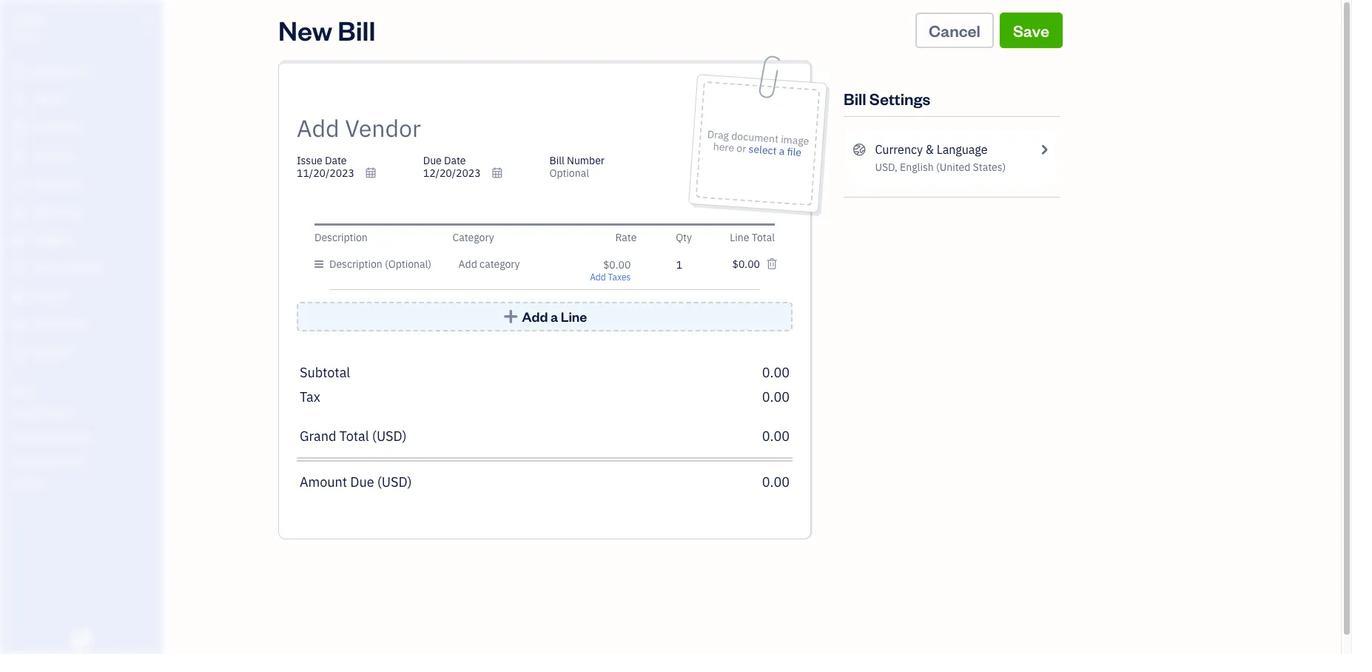 Task type: describe. For each thing, give the bounding box(es) containing it.
0.00 for grand total (usd)
[[762, 428, 790, 445]]

Issue Date text field
[[297, 167, 386, 180]]

here
[[713, 140, 735, 155]]

settings image
[[11, 478, 158, 490]]

(usd) for amount due (usd)
[[377, 474, 412, 491]]

client image
[[10, 93, 27, 107]]

issue date
[[297, 154, 347, 167]]

plus image
[[502, 309, 519, 324]]

Rate (USD) text field
[[603, 258, 631, 272]]

&
[[926, 142, 934, 157]]

image
[[780, 133, 809, 148]]

tax
[[300, 389, 320, 406]]

bill number
[[550, 154, 605, 167]]

date for due date
[[444, 154, 466, 167]]

report image
[[10, 346, 27, 361]]

4 0.00 from the top
[[762, 474, 790, 491]]

total for grand
[[339, 428, 369, 445]]

usd,
[[875, 161, 898, 174]]

line inside add a line button
[[561, 308, 587, 325]]

bars image
[[315, 255, 329, 273]]

pwau owner
[[12, 13, 46, 41]]

currency & language
[[875, 142, 988, 157]]

payment image
[[10, 177, 27, 192]]

select
[[748, 142, 777, 158]]

line total
[[730, 231, 775, 244]]

(united
[[936, 161, 971, 174]]

drag
[[707, 127, 729, 142]]

timer image
[[10, 261, 27, 276]]

category
[[453, 231, 494, 244]]

rate
[[616, 231, 637, 244]]

add a line
[[522, 308, 587, 325]]

apps image
[[11, 383, 158, 395]]

money image
[[10, 289, 27, 304]]

cancel
[[929, 20, 981, 41]]

0 horizontal spatial due
[[350, 474, 374, 491]]

taxes
[[608, 272, 631, 283]]

add a line button
[[297, 302, 793, 332]]

Due Date text field
[[423, 167, 512, 180]]

main element
[[0, 0, 200, 654]]

qty
[[676, 231, 692, 244]]

freshbooks image
[[70, 631, 93, 648]]

$0.00
[[733, 258, 760, 271]]

owner
[[12, 30, 39, 41]]

due date
[[423, 154, 466, 167]]

Vendor text field
[[297, 113, 660, 143]]

bill for new bill
[[844, 88, 867, 109]]

add for add taxes
[[590, 272, 606, 283]]

select a file
[[748, 142, 802, 159]]

invoice image
[[10, 149, 27, 164]]

amount due (usd)
[[300, 474, 412, 491]]



Task type: vqa. For each thing, say whether or not it's contained in the screenshot.
Cancel button
yes



Task type: locate. For each thing, give the bounding box(es) containing it.
Bill Number text field
[[550, 167, 660, 180]]

add left taxes
[[590, 272, 606, 283]]

1 vertical spatial add
[[522, 308, 548, 325]]

date
[[325, 154, 347, 167], [444, 154, 466, 167]]

(usd) down grand total (usd)
[[377, 474, 412, 491]]

expense image
[[10, 205, 27, 220]]

0 horizontal spatial bill
[[338, 13, 376, 47]]

save button
[[1000, 13, 1063, 48]]

0 horizontal spatial add
[[522, 308, 548, 325]]

bill for issue date
[[550, 154, 565, 167]]

1 horizontal spatial a
[[779, 144, 785, 158]]

Category text field
[[459, 258, 569, 270]]

new bill
[[278, 13, 376, 47]]

0 horizontal spatial a
[[551, 308, 558, 325]]

0 vertical spatial add
[[590, 272, 606, 283]]

a left file
[[779, 144, 785, 158]]

due
[[423, 154, 442, 167], [350, 474, 374, 491]]

0.00 for tax
[[762, 389, 790, 406]]

1 horizontal spatial due
[[423, 154, 442, 167]]

team members image
[[11, 407, 158, 419]]

(usd) up amount due (usd)
[[372, 428, 407, 445]]

description
[[315, 231, 368, 244]]

amount
[[300, 474, 347, 491]]

1 vertical spatial line
[[561, 308, 587, 325]]

0 vertical spatial bill
[[338, 13, 376, 47]]

bill right new
[[338, 13, 376, 47]]

1 vertical spatial bill
[[844, 88, 867, 109]]

add right 'plus' image
[[522, 308, 548, 325]]

total
[[752, 231, 775, 244], [339, 428, 369, 445]]

due right amount
[[350, 474, 374, 491]]

document
[[731, 129, 779, 146]]

1 vertical spatial a
[[551, 308, 558, 325]]

new
[[278, 13, 332, 47]]

add taxes
[[590, 272, 631, 283]]

due down vendor text field
[[423, 154, 442, 167]]

0 vertical spatial due
[[423, 154, 442, 167]]

line
[[730, 231, 750, 244], [561, 308, 587, 325]]

chevronright image
[[1038, 141, 1051, 158]]

bill
[[338, 13, 376, 47], [844, 88, 867, 109], [550, 154, 565, 167]]

number
[[567, 154, 605, 167]]

1 horizontal spatial date
[[444, 154, 466, 167]]

1 horizontal spatial total
[[752, 231, 775, 244]]

estimate image
[[10, 121, 27, 135]]

bill settings
[[844, 88, 931, 109]]

(usd) for grand total (usd)
[[372, 428, 407, 445]]

Description text field
[[329, 258, 453, 270]]

0 vertical spatial total
[[752, 231, 775, 244]]

0 vertical spatial (usd)
[[372, 428, 407, 445]]

currencyandlanguage image
[[853, 141, 866, 158]]

project image
[[10, 233, 27, 248]]

usd, english (united states)
[[875, 161, 1006, 174]]

grand
[[300, 428, 336, 445]]

or
[[736, 141, 747, 155]]

dashboard image
[[10, 64, 27, 79]]

items and services image
[[11, 431, 158, 443]]

1 vertical spatial (usd)
[[377, 474, 412, 491]]

add for add a line
[[522, 308, 548, 325]]

add inside button
[[522, 308, 548, 325]]

file
[[787, 145, 802, 159]]

(usd)
[[372, 428, 407, 445], [377, 474, 412, 491]]

issue
[[297, 154, 323, 167]]

Quantity text field
[[661, 258, 683, 272]]

bill left settings
[[844, 88, 867, 109]]

a
[[779, 144, 785, 158], [551, 308, 558, 325]]

2 0.00 from the top
[[762, 389, 790, 406]]

cancel button
[[916, 13, 994, 48]]

0 vertical spatial a
[[779, 144, 785, 158]]

2 horizontal spatial bill
[[844, 88, 867, 109]]

0 horizontal spatial line
[[561, 308, 587, 325]]

a inside button
[[551, 308, 558, 325]]

a right 'plus' image
[[551, 308, 558, 325]]

drag document image here or
[[707, 127, 809, 155]]

pwau
[[12, 13, 46, 28]]

0.00
[[762, 364, 790, 381], [762, 389, 790, 406], [762, 428, 790, 445], [762, 474, 790, 491]]

add
[[590, 272, 606, 283], [522, 308, 548, 325]]

grand total (usd)
[[300, 428, 407, 445]]

0.00 for subtotal
[[762, 364, 790, 381]]

save
[[1013, 20, 1050, 41]]

0 horizontal spatial total
[[339, 428, 369, 445]]

3 0.00 from the top
[[762, 428, 790, 445]]

1 vertical spatial total
[[339, 428, 369, 445]]

1 horizontal spatial line
[[730, 231, 750, 244]]

0 vertical spatial line
[[730, 231, 750, 244]]

states)
[[973, 161, 1006, 174]]

a inside select a file
[[779, 144, 785, 158]]

chart image
[[10, 318, 27, 332]]

2 vertical spatial bill
[[550, 154, 565, 167]]

bank connections image
[[11, 455, 158, 466]]

1 horizontal spatial bill
[[550, 154, 565, 167]]

1 vertical spatial due
[[350, 474, 374, 491]]

1 0.00 from the top
[[762, 364, 790, 381]]

1 horizontal spatial add
[[590, 272, 606, 283]]

language
[[937, 142, 988, 157]]

date right issue
[[325, 154, 347, 167]]

total up delete line icon
[[752, 231, 775, 244]]

total right grand
[[339, 428, 369, 445]]

2 date from the left
[[444, 154, 466, 167]]

1 date from the left
[[325, 154, 347, 167]]

date for issue date
[[325, 154, 347, 167]]

currency
[[875, 142, 923, 157]]

0 horizontal spatial date
[[325, 154, 347, 167]]

settings
[[870, 88, 931, 109]]

english
[[900, 161, 934, 174]]

subtotal
[[300, 364, 350, 381]]

a for add
[[551, 308, 558, 325]]

bill left number
[[550, 154, 565, 167]]

a for select
[[779, 144, 785, 158]]

total for line
[[752, 231, 775, 244]]

add taxes button
[[590, 272, 631, 283]]

date down vendor text field
[[444, 154, 466, 167]]

delete line image
[[766, 258, 778, 270]]



